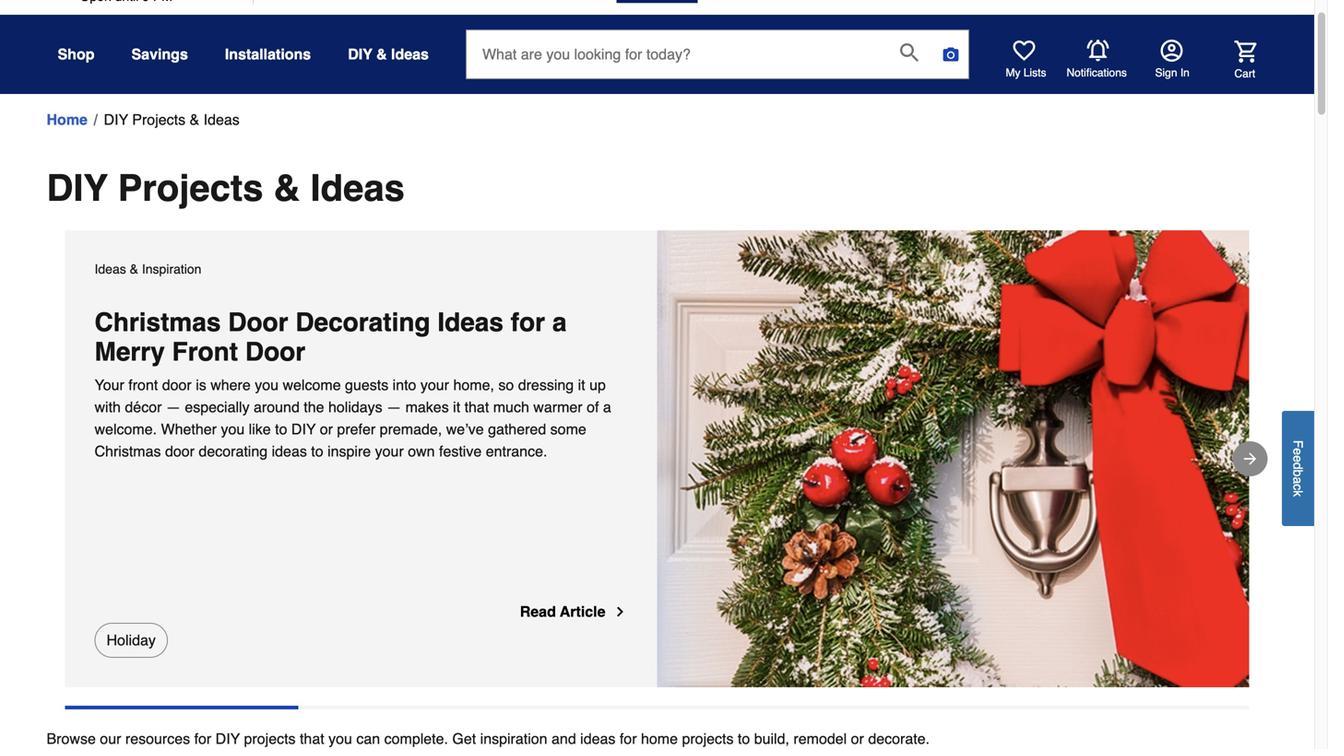 Task type: locate. For each thing, give the bounding box(es) containing it.
a inside button
[[1291, 477, 1305, 484]]

1 projects from the left
[[244, 731, 296, 748]]

diy down the
[[291, 421, 316, 438]]

inspiration
[[142, 262, 201, 277]]

0 vertical spatial a
[[552, 308, 567, 338]]

for up "dressing"
[[511, 308, 545, 338]]

some
[[550, 421, 586, 438]]

k
[[1291, 491, 1305, 497]]

diy inside your front door is where you welcome guests into your home, so dressing it up with décor — especially around the holidays — makes it that much warmer of a welcome. whether you like to diy or prefer premade, we've gathered some christmas door decorating ideas to inspire your own festive entrance.
[[291, 421, 316, 438]]

build,
[[754, 731, 789, 748]]

for left home in the bottom of the page
[[620, 731, 637, 748]]

0 vertical spatial you
[[255, 377, 279, 394]]

you left the "can"
[[328, 731, 352, 748]]

door down the whether
[[165, 443, 195, 460]]

home
[[641, 731, 678, 748]]

to
[[275, 421, 287, 438], [311, 443, 323, 460], [738, 731, 750, 748]]

with
[[95, 399, 121, 416]]

ideas & inspiration
[[95, 262, 201, 277]]

lowe's home improvement lists image
[[1013, 40, 1035, 62]]

arrow right image
[[1241, 450, 1259, 469]]

for right resources
[[194, 731, 211, 748]]

2 christmas from the top
[[95, 443, 161, 460]]

door left is
[[162, 377, 192, 394]]

our
[[100, 731, 121, 748]]

&
[[376, 46, 387, 63], [190, 111, 199, 128], [274, 167, 300, 209], [130, 262, 138, 277]]

1 horizontal spatial —
[[387, 399, 401, 416]]

f
[[1291, 440, 1305, 448]]

especially
[[185, 399, 250, 416]]

0 horizontal spatial it
[[453, 399, 460, 416]]

christmas down ideas & inspiration
[[95, 308, 221, 338]]

2 vertical spatial you
[[328, 731, 352, 748]]

ideas inside christmas door decorating ideas for a merry front door
[[437, 308, 504, 338]]

projects down "savings" "button" on the left
[[132, 111, 185, 128]]

that inside your front door is where you welcome guests into your home, so dressing it up with décor — especially around the holidays — makes it that much warmer of a welcome. whether you like to diy or prefer premade, we've gathered some christmas door decorating ideas to inspire your own festive entrance.
[[464, 399, 489, 416]]

1 vertical spatial your
[[375, 443, 404, 460]]

for
[[511, 308, 545, 338], [194, 731, 211, 748], [620, 731, 637, 748]]

1 horizontal spatial projects
[[682, 731, 734, 748]]

1 vertical spatial ideas
[[580, 731, 616, 748]]

the
[[304, 399, 324, 416]]

christmas
[[95, 308, 221, 338], [95, 443, 161, 460]]

browse our resources for diy projects that you can complete. get inspiration and ideas for home projects to build, remodel or decorate.
[[47, 731, 930, 748]]

projects down diy projects & ideas button
[[118, 167, 263, 209]]

1 horizontal spatial to
[[311, 443, 323, 460]]

your down premade,
[[375, 443, 404, 460]]

door
[[162, 377, 192, 394], [165, 443, 195, 460]]

0 horizontal spatial projects
[[244, 731, 296, 748]]

1 horizontal spatial you
[[255, 377, 279, 394]]

1 horizontal spatial that
[[464, 399, 489, 416]]

1 vertical spatial you
[[221, 421, 245, 438]]

diy right the installations
[[348, 46, 372, 63]]

so
[[498, 377, 514, 394]]

f e e d b a c k
[[1291, 440, 1305, 497]]

d
[[1291, 463, 1305, 470]]

e
[[1291, 448, 1305, 456], [1291, 456, 1305, 463]]

can
[[356, 731, 380, 748]]

decorating
[[199, 443, 268, 460]]

merry
[[95, 338, 165, 367]]

0 horizontal spatial that
[[300, 731, 324, 748]]

0 vertical spatial ideas
[[272, 443, 307, 460]]

my
[[1006, 66, 1020, 79]]

0 vertical spatial that
[[464, 399, 489, 416]]

a inside christmas door decorating ideas for a merry front door
[[552, 308, 567, 338]]

1 vertical spatial diy projects & ideas
[[47, 167, 405, 209]]

1 vertical spatial or
[[851, 731, 864, 748]]

1 — from the left
[[166, 399, 181, 416]]

0 vertical spatial door
[[162, 377, 192, 394]]

e up d
[[1291, 448, 1305, 456]]

a up "dressing"
[[552, 308, 567, 338]]

1 vertical spatial that
[[300, 731, 324, 748]]

1 vertical spatial to
[[311, 443, 323, 460]]

a right of
[[603, 399, 611, 416]]

0 horizontal spatial your
[[375, 443, 404, 460]]

that
[[464, 399, 489, 416], [300, 731, 324, 748]]

1 horizontal spatial it
[[578, 377, 585, 394]]

lowe's home improvement logo image
[[617, 0, 698, 25]]

projects
[[132, 111, 185, 128], [118, 167, 263, 209]]

or right remodel
[[851, 731, 864, 748]]

—
[[166, 399, 181, 416], [387, 399, 401, 416]]

that down home,
[[464, 399, 489, 416]]

0 vertical spatial projects
[[132, 111, 185, 128]]

or down the
[[320, 421, 333, 438]]

2 horizontal spatial for
[[620, 731, 637, 748]]

ideas
[[391, 46, 429, 63], [203, 111, 240, 128], [310, 167, 405, 209], [95, 262, 126, 277], [437, 308, 504, 338]]

0 horizontal spatial for
[[194, 731, 211, 748]]

1 christmas from the top
[[95, 308, 221, 338]]

a
[[552, 308, 567, 338], [603, 399, 611, 416], [1291, 477, 1305, 484]]

for inside christmas door decorating ideas for a merry front door
[[511, 308, 545, 338]]

Search Query text field
[[467, 30, 885, 78]]

a inside your front door is where you welcome guests into your home, so dressing it up with décor — especially around the holidays — makes it that much warmer of a welcome. whether you like to diy or prefer premade, we've gathered some christmas door decorating ideas to inspire your own festive entrance.
[[603, 399, 611, 416]]

1 horizontal spatial a
[[603, 399, 611, 416]]

— up the whether
[[166, 399, 181, 416]]

f e e d b a c k button
[[1282, 411, 1314, 526]]

ideas inside your front door is where you welcome guests into your home, so dressing it up with décor — especially around the holidays — makes it that much warmer of a welcome. whether you like to diy or prefer premade, we've gathered some christmas door decorating ideas to inspire your own festive entrance.
[[272, 443, 307, 460]]

0 vertical spatial christmas
[[95, 308, 221, 338]]

or
[[320, 421, 333, 438], [851, 731, 864, 748]]

scrollbar
[[65, 706, 298, 710]]

2 horizontal spatial you
[[328, 731, 352, 748]]

search image
[[900, 43, 919, 62]]

dressing
[[518, 377, 574, 394]]

0 vertical spatial it
[[578, 377, 585, 394]]

1 vertical spatial a
[[603, 399, 611, 416]]

holidays
[[328, 399, 382, 416]]

1 e from the top
[[1291, 448, 1305, 456]]

— down into
[[387, 399, 401, 416]]

1 horizontal spatial your
[[420, 377, 449, 394]]

you up decorating
[[221, 421, 245, 438]]

2 — from the left
[[387, 399, 401, 416]]

around
[[254, 399, 300, 416]]

your
[[420, 377, 449, 394], [375, 443, 404, 460]]

1 vertical spatial christmas
[[95, 443, 161, 460]]

you
[[255, 377, 279, 394], [221, 421, 245, 438], [328, 731, 352, 748]]

diy projects & ideas down diy projects & ideas button
[[47, 167, 405, 209]]

to left inspire
[[311, 443, 323, 460]]

0 vertical spatial or
[[320, 421, 333, 438]]

it left "up"
[[578, 377, 585, 394]]

projects
[[244, 731, 296, 748], [682, 731, 734, 748]]

0 horizontal spatial ideas
[[272, 443, 307, 460]]

lowe's home improvement notification center image
[[1087, 40, 1109, 62]]

door up "where"
[[228, 308, 288, 338]]

1 horizontal spatial ideas
[[580, 731, 616, 748]]

sign in
[[1155, 66, 1190, 79]]

home link
[[47, 109, 88, 131]]

0 vertical spatial to
[[275, 421, 287, 438]]

a for f e e d b a c k
[[1291, 477, 1305, 484]]

2 horizontal spatial to
[[738, 731, 750, 748]]

0 horizontal spatial or
[[320, 421, 333, 438]]

0 horizontal spatial you
[[221, 421, 245, 438]]

article
[[560, 604, 605, 621]]

None search field
[[466, 30, 969, 96]]

my lists
[[1006, 66, 1046, 79]]

ideas down around
[[272, 443, 307, 460]]

lowe's home improvement cart image
[[1234, 40, 1257, 62]]

front
[[172, 338, 238, 367]]

to left build,
[[738, 731, 750, 748]]

door up welcome
[[245, 338, 305, 367]]

2 vertical spatial a
[[1291, 477, 1305, 484]]

ideas
[[272, 443, 307, 460], [580, 731, 616, 748]]

your up makes
[[420, 377, 449, 394]]

that left the "can"
[[300, 731, 324, 748]]

door
[[228, 308, 288, 338], [245, 338, 305, 367]]

1 horizontal spatial for
[[511, 308, 545, 338]]

to right the like
[[275, 421, 287, 438]]

diy projects & ideas button
[[104, 109, 240, 131]]

ideas right and
[[580, 731, 616, 748]]

0 horizontal spatial —
[[166, 399, 181, 416]]

my lists link
[[1006, 40, 1046, 80]]

christmas down "welcome."
[[95, 443, 161, 460]]

2 horizontal spatial a
[[1291, 477, 1305, 484]]

a up k
[[1291, 477, 1305, 484]]

diy projects & ideas down "savings" "button" on the left
[[104, 111, 240, 128]]

0 horizontal spatial a
[[552, 308, 567, 338]]

1 vertical spatial it
[[453, 399, 460, 416]]

cart button
[[1209, 40, 1257, 81]]

it
[[578, 377, 585, 394], [453, 399, 460, 416]]

chevron right image
[[613, 605, 628, 620]]

you up around
[[255, 377, 279, 394]]

christmas inside your front door is where you welcome guests into your home, so dressing it up with décor — especially around the holidays — makes it that much warmer of a welcome. whether you like to diy or prefer premade, we've gathered some christmas door decorating ideas to inspire your own festive entrance.
[[95, 443, 161, 460]]

e up b
[[1291, 456, 1305, 463]]

it up we've
[[453, 399, 460, 416]]

diy
[[348, 46, 372, 63], [104, 111, 128, 128], [47, 167, 108, 209], [291, 421, 316, 438], [216, 731, 240, 748]]

we've
[[446, 421, 484, 438]]



Task type: describe. For each thing, give the bounding box(es) containing it.
own
[[408, 443, 435, 460]]

diy & ideas button
[[348, 38, 429, 71]]

diy & ideas
[[348, 46, 429, 63]]

your
[[95, 377, 124, 394]]

or inside your front door is where you welcome guests into your home, so dressing it up with décor — especially around the holidays — makes it that much warmer of a welcome. whether you like to diy or prefer premade, we've gathered some christmas door decorating ideas to inspire your own festive entrance.
[[320, 421, 333, 438]]

is
[[196, 377, 206, 394]]

read article link
[[520, 601, 628, 623]]

1 vertical spatial projects
[[118, 167, 263, 209]]

c
[[1291, 484, 1305, 491]]

gathered
[[488, 421, 546, 438]]

of
[[587, 399, 599, 416]]

read
[[520, 604, 556, 621]]

2 e from the top
[[1291, 456, 1305, 463]]

welcome.
[[95, 421, 157, 438]]

premade,
[[380, 421, 442, 438]]

much
[[493, 399, 529, 416]]

0 vertical spatial your
[[420, 377, 449, 394]]

decorate.
[[868, 731, 930, 748]]

browse
[[47, 731, 96, 748]]

read article
[[520, 604, 605, 621]]

holiday
[[107, 632, 156, 649]]

warmer
[[533, 399, 583, 416]]

like
[[249, 421, 271, 438]]

shop button
[[58, 38, 95, 71]]

savings
[[131, 46, 188, 63]]

and
[[552, 731, 576, 748]]

installations button
[[225, 38, 311, 71]]

sign
[[1155, 66, 1177, 79]]

festive
[[439, 443, 482, 460]]

savings button
[[131, 38, 188, 71]]

up
[[589, 377, 606, 394]]

shop
[[58, 46, 95, 63]]

entrance.
[[486, 443, 547, 460]]

your front door is where you welcome guests into your home, so dressing it up with décor — especially around the holidays — makes it that much warmer of a welcome. whether you like to diy or prefer premade, we've gathered some christmas door decorating ideas to inspire your own festive entrance.
[[95, 377, 611, 460]]

b
[[1291, 470, 1305, 477]]

get
[[452, 731, 476, 748]]

resources
[[125, 731, 190, 748]]

front
[[128, 377, 158, 394]]

installations
[[225, 46, 311, 63]]

diy down home link
[[47, 167, 108, 209]]

décor
[[125, 399, 162, 416]]

into
[[393, 377, 416, 394]]

remodel
[[794, 731, 847, 748]]

projects inside diy projects & ideas button
[[132, 111, 185, 128]]

2 projects from the left
[[682, 731, 734, 748]]

prefer
[[337, 421, 376, 438]]

sign in button
[[1155, 40, 1190, 80]]

complete.
[[384, 731, 448, 748]]

diy right home
[[104, 111, 128, 128]]

home
[[47, 111, 88, 128]]

inspiration
[[480, 731, 547, 748]]

christmas inside christmas door decorating ideas for a merry front door
[[95, 308, 221, 338]]

notifications
[[1067, 66, 1127, 79]]

camera image
[[942, 45, 960, 64]]

1 horizontal spatial or
[[851, 731, 864, 748]]

diy right resources
[[216, 731, 240, 748]]

lowe's home improvement account image
[[1161, 40, 1183, 62]]

holiday link
[[95, 623, 168, 658]]

a for christmas door decorating ideas for a merry front door
[[552, 308, 567, 338]]

2 vertical spatial to
[[738, 731, 750, 748]]

whether
[[161, 421, 217, 438]]

makes
[[405, 399, 449, 416]]

cart
[[1234, 67, 1255, 80]]

home,
[[453, 377, 494, 394]]

welcome
[[283, 377, 341, 394]]

in
[[1180, 66, 1190, 79]]

where
[[210, 377, 251, 394]]

christmas door decorating ideas for a merry front door
[[95, 308, 574, 367]]

guests
[[345, 377, 388, 394]]

a snowy evergreen wreath with pinecones, apples, berries and an offset red bow on a white door. image
[[657, 231, 1249, 688]]

lists
[[1024, 66, 1046, 79]]

0 vertical spatial diy projects & ideas
[[104, 111, 240, 128]]

1 vertical spatial door
[[165, 443, 195, 460]]

0 horizontal spatial to
[[275, 421, 287, 438]]

decorating
[[295, 308, 430, 338]]

christmas door decorating ideas for a merry front door link
[[95, 308, 628, 367]]

inspire
[[327, 443, 371, 460]]



Task type: vqa. For each thing, say whether or not it's contained in the screenshot.
Shop By Brand
no



